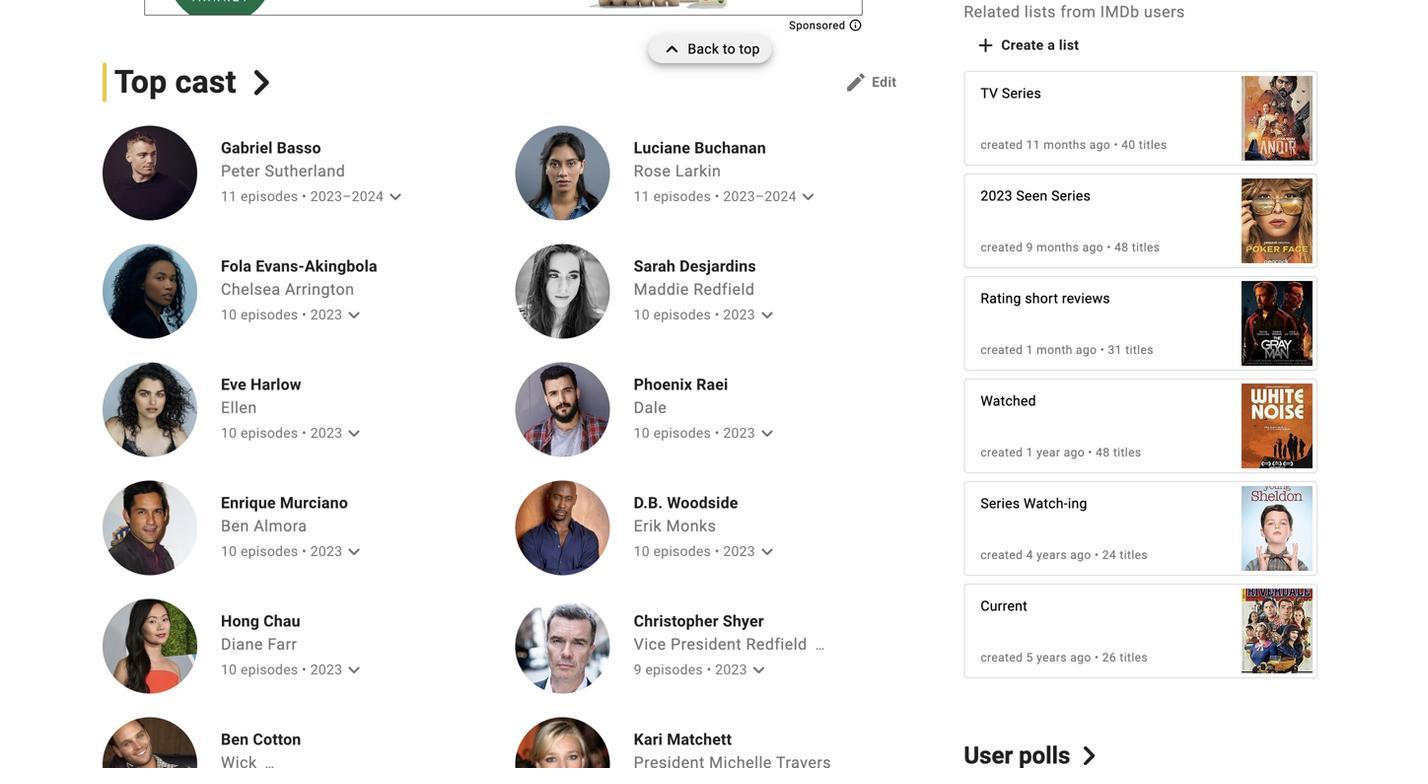 Task type: locate. For each thing, give the bounding box(es) containing it.
1 for watched
[[1026, 446, 1033, 460]]

2 11 episodes • 2023–2024 from the left
[[634, 188, 797, 205]]

episodes down eve harlow ellen at the left of the page
[[241, 425, 298, 441]]

10 episodes • 2023 button down farr
[[221, 658, 366, 682]]

to
[[723, 41, 736, 57]]

2023 down maddie redfield link
[[723, 307, 755, 323]]

luciane
[[634, 138, 690, 157]]

10 down maddie
[[634, 307, 650, 323]]

ben down enrique
[[221, 517, 249, 536]]

1 2023–2024 from the left
[[310, 188, 384, 205]]

9
[[1026, 241, 1033, 255], [634, 662, 642, 678]]

2023 for eve harlow ellen
[[310, 425, 342, 441]]

0 horizontal spatial 11
[[221, 188, 237, 205]]

ago right year
[[1064, 446, 1085, 460]]

tv
[[981, 86, 998, 102]]

sutherland
[[265, 162, 345, 181]]

11 episodes • 2023–2024 down larkin
[[634, 188, 797, 205]]

episodes down maddie redfield link
[[654, 307, 711, 323]]

9 episodes • 2023 button
[[634, 658, 771, 682]]

series right tv
[[1002, 86, 1041, 102]]

vanessa morgan, cole sprouse, lili reinhart, drew ray tanner, erinn westbrook, camila mendes, k.j. apa, charles melton, madelaine petsch, and casey cott in riverdale (2017) image
[[1242, 579, 1313, 684]]

…
[[815, 637, 825, 654]]

1 left month
[[1026, 343, 1033, 357]]

ago left "40"
[[1090, 138, 1111, 152]]

add image
[[974, 34, 997, 57]]

10 down ellen at the bottom left
[[221, 425, 237, 441]]

1 vertical spatial 1
[[1026, 446, 1033, 460]]

2023 down the 'hong chau' link
[[310, 662, 342, 678]]

arrow image
[[797, 185, 820, 209], [342, 303, 366, 327], [755, 303, 779, 327], [342, 422, 366, 445], [755, 422, 779, 445], [755, 540, 779, 564], [342, 658, 366, 682]]

• right year
[[1088, 446, 1093, 460]]

months up the rating short reviews at the right of the page
[[1037, 241, 1079, 255]]

0 vertical spatial 9
[[1026, 241, 1033, 255]]

diane farr link
[[221, 635, 297, 654]]

48 for 2023 seen series
[[1115, 241, 1129, 255]]

1 horizontal spatial 11
[[634, 188, 650, 205]]

ago left the 26
[[1070, 651, 1091, 665]]

10 episodes • 2023
[[221, 307, 342, 323], [634, 307, 755, 323], [221, 425, 342, 441], [634, 425, 755, 441], [221, 544, 342, 560], [634, 544, 755, 560], [221, 662, 342, 678]]

10 episodes • 2023 for maddie
[[634, 307, 755, 323]]

11 episodes • 2023–2024 down sutherland
[[221, 188, 384, 205]]

10 episodes • 2023 for akingbola
[[221, 307, 342, 323]]

christopher shyer link
[[634, 611, 825, 631]]

years for series watch-ing
[[1037, 549, 1067, 562]]

0 vertical spatial ben
[[221, 517, 249, 536]]

10 episodes • 2023 button down monks
[[634, 540, 779, 564]]

top cast
[[114, 64, 236, 101]]

basso
[[277, 138, 321, 157]]

created
[[981, 138, 1023, 152], [981, 241, 1023, 255], [981, 343, 1023, 357], [981, 446, 1023, 460], [981, 549, 1023, 562], [981, 651, 1023, 665]]

10 episodes • 2023 button down "almora"
[[221, 540, 366, 564]]

2023 for hong chau diane farr
[[310, 662, 342, 678]]

1 1 from the top
[[1026, 343, 1033, 357]]

ago left 24
[[1070, 549, 1091, 562]]

1 11 episodes • 2023–2024 button from the left
[[221, 185, 407, 209]]

2023 inside 9 episodes • 2023 button
[[715, 662, 747, 678]]

created left '4'
[[981, 549, 1023, 562]]

0 vertical spatial redfield
[[694, 280, 755, 299]]

created 1 month ago • 31 titles
[[981, 343, 1154, 357]]

1 vertical spatial 9
[[634, 662, 642, 678]]

arrow image up shyer
[[755, 540, 779, 564]]

2 1 from the top
[[1026, 446, 1033, 460]]

1 left year
[[1026, 446, 1033, 460]]

episodes for peter
[[241, 188, 298, 205]]

0 horizontal spatial 2023–2024
[[310, 188, 384, 205]]

arrow image up murciano
[[342, 422, 366, 445]]

0 horizontal spatial 11 episodes • 2023–2024
[[221, 188, 384, 205]]

5 created from the top
[[981, 549, 1023, 562]]

natasha lyonne in poker face (2023) image
[[1242, 169, 1313, 274]]

episodes for diane
[[241, 662, 298, 678]]

10 episodes • 2023 down farr
[[221, 662, 342, 678]]

10 episodes • 2023 down chelsea arrington link
[[221, 307, 342, 323]]

0 vertical spatial arrow image
[[384, 185, 407, 209]]

• down raei
[[715, 425, 720, 441]]

1 ben from the top
[[221, 517, 249, 536]]

10 down diane
[[221, 662, 237, 678]]

0 horizontal spatial 9
[[634, 662, 642, 678]]

9 down seen
[[1026, 241, 1033, 255]]

2023 down vice president redfield link on the bottom
[[715, 662, 747, 678]]

10 episodes • 2023 button
[[221, 303, 366, 327], [634, 303, 779, 327], [221, 422, 366, 445], [634, 422, 779, 445], [221, 540, 366, 564], [634, 540, 779, 564], [221, 658, 366, 682]]

arrow image down vice president redfield link on the bottom
[[747, 658, 771, 682]]

arrow image down arrington
[[342, 303, 366, 327]]

1 11 episodes • 2023–2024 from the left
[[221, 188, 384, 205]]

vice president redfield link
[[634, 635, 807, 654]]

reviews
[[1062, 291, 1110, 307]]

2 2023–2024 from the left
[[723, 188, 797, 205]]

0 horizontal spatial 11 episodes • 2023–2024 button
[[221, 185, 407, 209]]

0 horizontal spatial arrow image
[[342, 540, 366, 564]]

month
[[1037, 343, 1073, 357]]

arrow image down phoenix raei link
[[755, 422, 779, 445]]

2 vertical spatial arrow image
[[747, 658, 771, 682]]

9 down vice
[[634, 662, 642, 678]]

11
[[1026, 138, 1040, 152], [221, 188, 237, 205], [634, 188, 650, 205]]

president
[[671, 635, 742, 654]]

3 created from the top
[[981, 343, 1023, 357]]

episodes inside 9 episodes • 2023 button
[[646, 662, 703, 678]]

0 vertical spatial series
[[1002, 86, 1041, 102]]

d.b. woodside erik monks
[[634, 493, 738, 536]]

• down sutherland
[[302, 188, 307, 205]]

titles for short
[[1126, 343, 1154, 357]]

episodes for akingbola
[[241, 307, 298, 323]]

2 vertical spatial series
[[981, 496, 1020, 512]]

created for tv
[[981, 138, 1023, 152]]

11 episodes • 2023–2024
[[221, 188, 384, 205], [634, 188, 797, 205]]

year
[[1037, 446, 1061, 460]]

episodes down rose larkin link
[[654, 188, 711, 205]]

episodes down chelsea arrington link
[[241, 307, 298, 323]]

1 horizontal spatial arrow image
[[384, 185, 407, 209]]

episodes down 'peter sutherland' link
[[241, 188, 298, 205]]

episodes down diane farr link
[[241, 662, 298, 678]]

arrow image down the 'hong chau' link
[[342, 658, 366, 682]]

dale link
[[634, 399, 667, 417]]

sarah desjardins link
[[634, 256, 773, 276]]

fola evans-akingbola link
[[221, 256, 377, 276]]

phoenix raei image
[[515, 363, 610, 457]]

years for current
[[1037, 651, 1067, 665]]

10 episodes • 2023 down 'phoenix raei dale'
[[634, 425, 755, 441]]

chevron right inline image
[[1080, 747, 1099, 766]]

11 down peter
[[221, 188, 237, 205]]

hong chau diane farr
[[221, 612, 301, 654]]

31
[[1108, 343, 1122, 357]]

48 for watched
[[1096, 446, 1110, 460]]

titles for series
[[1139, 138, 1167, 152]]

hong chau link
[[221, 611, 360, 631]]

woodside
[[667, 493, 738, 512]]

episodes for dale
[[654, 425, 711, 441]]

titles
[[1139, 138, 1167, 152], [1132, 241, 1160, 255], [1126, 343, 1154, 357], [1113, 446, 1142, 460], [1120, 549, 1148, 562], [1120, 651, 1148, 665]]

episodes for maddie
[[654, 307, 711, 323]]

2 years from the top
[[1037, 651, 1067, 665]]

raei
[[696, 375, 728, 394]]

• left the 26
[[1095, 651, 1099, 665]]

rating
[[981, 291, 1021, 307]]

diane
[[221, 635, 263, 654]]

sponsored
[[789, 19, 849, 32]]

arrow image down the gabriel basso link
[[384, 185, 407, 209]]

2023 for enrique murciano ben almora
[[310, 544, 342, 560]]

erik monks link
[[634, 517, 716, 536]]

redfield
[[694, 280, 755, 299], [746, 635, 807, 654]]

2023 down eve harlow link
[[310, 425, 342, 441]]

1 vertical spatial ben
[[221, 730, 249, 749]]

months for seen
[[1037, 241, 1079, 255]]

episodes for ben
[[241, 544, 298, 560]]

arrow image for luciane buchanan rose larkin
[[797, 185, 820, 209]]

related
[[964, 3, 1020, 21]]

11 episodes • 2023–2024 button for rose larkin
[[634, 185, 820, 209]]

1 horizontal spatial 11 episodes • 2023–2024 button
[[634, 185, 820, 209]]

0 vertical spatial months
[[1044, 138, 1086, 152]]

episodes down vice
[[646, 662, 703, 678]]

arrow image
[[384, 185, 407, 209], [342, 540, 366, 564], [747, 658, 771, 682]]

don cheadle, may nivola, greta gerwig, adam driver, and raffey cassidy in white noise (2022) image
[[1242, 374, 1313, 479]]

2 11 episodes • 2023–2024 button from the left
[[634, 185, 820, 209]]

0 vertical spatial 48
[[1115, 241, 1129, 255]]

10 for maddie redfield
[[634, 307, 650, 323]]

1 vertical spatial years
[[1037, 651, 1067, 665]]

10 episodes • 2023 button for erik monks
[[634, 540, 779, 564]]

created 11 months ago • 40 titles
[[981, 138, 1167, 152]]

episodes for ellen
[[241, 425, 298, 441]]

10 episodes • 2023 down "almora"
[[221, 544, 342, 560]]

fola evans-akingbola chelsea arrington
[[221, 257, 377, 299]]

ago left 31 on the top of the page
[[1076, 343, 1097, 357]]

10 down the chelsea
[[221, 307, 237, 323]]

arrow image down murciano
[[342, 540, 366, 564]]

10 episodes • 2023 for ellen
[[221, 425, 342, 441]]

series left watch-
[[981, 496, 1020, 512]]

40
[[1122, 138, 1136, 152]]

1 horizontal spatial 48
[[1115, 241, 1129, 255]]

• down president
[[707, 662, 712, 678]]

10 episodes • 2023 button down maddie redfield link
[[634, 303, 779, 327]]

created left year
[[981, 446, 1023, 460]]

11 episodes • 2023–2024 button
[[221, 185, 407, 209], [634, 185, 820, 209]]

eve harlow ellen
[[221, 375, 301, 417]]

episodes for rose
[[654, 188, 711, 205]]

titles for seen
[[1132, 241, 1160, 255]]

hong chau image
[[103, 599, 197, 694]]

cast
[[175, 64, 236, 101]]

episodes down 'phoenix raei dale'
[[654, 425, 711, 441]]

created left 5
[[981, 651, 1023, 665]]

months up 2023 seen series
[[1044, 138, 1086, 152]]

10 episodes • 2023 button down chelsea arrington link
[[221, 303, 366, 327]]

ago for series
[[1090, 138, 1111, 152]]

years right '4'
[[1037, 549, 1067, 562]]

series right seen
[[1051, 188, 1091, 204]]

2023 down raei
[[723, 425, 755, 441]]

0 horizontal spatial 48
[[1096, 446, 1110, 460]]

expand less image
[[660, 36, 688, 63]]

10 down ben almora link
[[221, 544, 237, 560]]

enrique murciano image
[[103, 481, 197, 576]]

2023 down murciano
[[310, 544, 342, 560]]

created 1 year ago • 48 titles
[[981, 446, 1142, 460]]

10 episodes • 2023 button for maddie redfield
[[634, 303, 779, 327]]

ben inside enrique murciano ben almora
[[221, 517, 249, 536]]

10 episodes • 2023 down monks
[[634, 544, 755, 560]]

1
[[1026, 343, 1033, 357], [1026, 446, 1033, 460]]

2023
[[981, 188, 1013, 204], [310, 307, 342, 323], [723, 307, 755, 323], [310, 425, 342, 441], [723, 425, 755, 441], [310, 544, 342, 560], [723, 544, 755, 560], [310, 662, 342, 678], [715, 662, 747, 678]]

2023–2024 down buchanan
[[723, 188, 797, 205]]

sarah desjardins image
[[515, 244, 610, 339]]

create a list
[[1001, 37, 1079, 53]]

• down monks
[[715, 544, 720, 560]]

redfield inside sarah desjardins maddie redfield
[[694, 280, 755, 299]]

arrow image for eve harlow ellen
[[342, 422, 366, 445]]

10 episodes • 2023 for ben
[[221, 544, 342, 560]]

ago up reviews
[[1083, 241, 1104, 255]]

months for series
[[1044, 138, 1086, 152]]

edit button
[[837, 67, 905, 98]]

eve harlow link
[[221, 375, 360, 394]]

from
[[1061, 3, 1096, 21]]

arrow image for fola evans-akingbola chelsea arrington
[[342, 303, 366, 327]]

2023 for fola evans-akingbola chelsea arrington
[[310, 307, 342, 323]]

11 episodes • 2023–2024 button down sutherland
[[221, 185, 407, 209]]

created 9 months ago • 48 titles
[[981, 241, 1160, 255]]

2023 left seen
[[981, 188, 1013, 204]]

d.b. woodside link
[[634, 493, 773, 513]]

created down tv series
[[981, 138, 1023, 152]]

1 for rating short reviews
[[1026, 343, 1033, 357]]

2023 down arrington
[[310, 307, 342, 323]]

10 for diane farr
[[221, 662, 237, 678]]

maddie
[[634, 280, 689, 299]]

episodes down ben almora link
[[241, 544, 298, 560]]

11 episodes • 2023–2024 button down larkin
[[634, 185, 820, 209]]

arrow image for peter sutherland
[[384, 185, 407, 209]]

10 episodes • 2023 for diane
[[221, 662, 342, 678]]

short
[[1025, 291, 1058, 307]]

kari matchett link
[[634, 730, 839, 749]]

edit image
[[844, 71, 868, 94]]

tv series
[[981, 86, 1041, 102]]

10 episodes • 2023 button for chelsea arrington
[[221, 303, 366, 327]]

luciane buchanan rose larkin
[[634, 138, 766, 181]]

1 vertical spatial arrow image
[[342, 540, 366, 564]]

2 created from the top
[[981, 241, 1023, 255]]

1 horizontal spatial 2023–2024
[[723, 188, 797, 205]]

10 for chelsea arrington
[[221, 307, 237, 323]]

kari matchett
[[634, 730, 732, 749]]

2023–2024 down sutherland
[[310, 188, 384, 205]]

2 ben from the top
[[221, 730, 249, 749]]

arrow image down luciane buchanan link
[[797, 185, 820, 209]]

ben inside ben cotton link
[[221, 730, 249, 749]]

list
[[1059, 37, 1079, 53]]

episodes down erik monks 'link'
[[654, 544, 711, 560]]

2023 down d.b. woodside link on the bottom
[[723, 544, 755, 560]]

1 created from the top
[[981, 138, 1023, 152]]

watched
[[981, 393, 1036, 410]]

monks
[[666, 517, 716, 536]]

11 up seen
[[1026, 138, 1040, 152]]

0 vertical spatial years
[[1037, 549, 1067, 562]]

0 vertical spatial 1
[[1026, 343, 1033, 357]]

series watch-ing
[[981, 496, 1087, 512]]

• left 31 on the top of the page
[[1100, 343, 1105, 357]]

9 episodes • 2023
[[634, 662, 747, 678]]

1 vertical spatial redfield
[[746, 635, 807, 654]]

• left "40"
[[1114, 138, 1118, 152]]

11 down 'rose'
[[634, 188, 650, 205]]

redfield down shyer
[[746, 635, 807, 654]]

arrow image down desjardins
[[755, 303, 779, 327]]

episodes for vice
[[646, 662, 703, 678]]

current
[[981, 598, 1028, 615]]

edit
[[872, 74, 897, 90]]

christopher shyer image
[[515, 599, 610, 694]]

ago
[[1090, 138, 1111, 152], [1083, 241, 1104, 255], [1076, 343, 1097, 357], [1064, 446, 1085, 460], [1070, 549, 1091, 562], [1070, 651, 1091, 665]]

redfield inside christopher shyer vice president redfield …
[[746, 635, 807, 654]]

created up rating
[[981, 241, 1023, 255]]

users
[[1144, 3, 1185, 21]]

ing
[[1068, 496, 1087, 512]]

10 episodes • 2023 button down eve harlow link
[[221, 422, 366, 445]]

enrique
[[221, 493, 276, 512]]

10 down 'erik'
[[634, 544, 650, 560]]

erik
[[634, 517, 662, 536]]

1 horizontal spatial 11 episodes • 2023–2024
[[634, 188, 797, 205]]

titles for watch-
[[1120, 549, 1148, 562]]

1 vertical spatial months
[[1037, 241, 1079, 255]]

• left 24
[[1095, 549, 1099, 562]]

• down eve harlow link
[[302, 425, 307, 441]]

arrington
[[285, 280, 355, 299]]

1 vertical spatial 48
[[1096, 446, 1110, 460]]

1 years from the top
[[1037, 549, 1067, 562]]

10 for ellen
[[221, 425, 237, 441]]

created up the watched
[[981, 343, 1023, 357]]

10 episodes • 2023 button down 'phoenix raei dale'
[[634, 422, 779, 445]]

arrow image for ben almora
[[342, 540, 366, 564]]

10 episodes • 2023 down maddie redfield link
[[634, 307, 755, 323]]

• up reviews
[[1107, 241, 1111, 255]]

luciane buchanan image
[[515, 126, 610, 221]]

years right 5
[[1037, 651, 1067, 665]]

kari
[[634, 730, 663, 749]]

10 episodes • 2023 down eve harlow ellen at the left of the page
[[221, 425, 342, 441]]

10 down the dale
[[634, 425, 650, 441]]

rose
[[634, 162, 671, 181]]

1 vertical spatial series
[[1051, 188, 1091, 204]]

christopher
[[634, 612, 719, 631]]

arrow image for sarah desjardins maddie redfield
[[755, 303, 779, 327]]



Task type: describe. For each thing, give the bounding box(es) containing it.
created for 2023
[[981, 241, 1023, 255]]

seen
[[1016, 188, 1048, 204]]

4
[[1026, 549, 1033, 562]]

dale
[[634, 399, 667, 417]]

• down "almora"
[[302, 544, 307, 560]]

chelsea
[[221, 280, 281, 299]]

gabriel basso peter sutherland
[[221, 138, 345, 181]]

2 horizontal spatial arrow image
[[747, 658, 771, 682]]

2023 for sarah desjardins maddie redfield
[[723, 307, 755, 323]]

kari matchett image
[[515, 718, 610, 768]]

1 horizontal spatial 9
[[1026, 241, 1033, 255]]

gabriel basso link
[[221, 138, 401, 158]]

stellan skarsgård, forest whitaker, alex ferns, diego luna, genevieve o'reilly, joplin sibtain, elizabeth dulau, denise gough, noof ousellam, faye marsay, varada sethu, kyle soller, adria arjona, and wilf scolding in andor (2022) image
[[1242, 66, 1313, 171]]

• down arrington
[[302, 307, 307, 323]]

5
[[1026, 651, 1033, 665]]

gabriel basso image
[[103, 126, 197, 221]]

peter sutherland link
[[221, 162, 345, 181]]

harlow
[[251, 375, 301, 394]]

phoenix raei dale
[[634, 375, 728, 417]]

ago for short
[[1076, 343, 1097, 357]]

11 episodes • 2023–2024 for larkin
[[634, 188, 797, 205]]

evans-
[[256, 257, 305, 275]]

10 episodes • 2023 for erik
[[634, 544, 755, 560]]

create
[[1001, 37, 1044, 53]]

eve
[[221, 375, 246, 394]]

desjardins
[[680, 257, 756, 275]]

rating short reviews
[[981, 291, 1110, 307]]

shyer
[[723, 612, 764, 631]]

murciano
[[280, 493, 348, 512]]

10 episodes • 2023 button for ben almora
[[221, 540, 366, 564]]

ben cotton
[[221, 730, 301, 749]]

christopher shyer vice president redfield …
[[634, 612, 825, 654]]

ben cotton link
[[221, 730, 352, 749]]

d.b.
[[634, 493, 663, 512]]

sponsored content section
[[145, 0, 863, 32]]

buchanan
[[694, 138, 766, 157]]

arrow image for hong chau diane farr
[[342, 658, 366, 682]]

• down the 'hong chau' link
[[302, 662, 307, 678]]

2023 for christopher shyer vice president redfield …
[[715, 662, 747, 678]]

fola evans-akingbola image
[[103, 244, 197, 339]]

ellen link
[[221, 399, 257, 417]]

10 episodes • 2023 button for diane farr
[[221, 658, 366, 682]]

arrow image for d.b. woodside erik monks
[[755, 540, 779, 564]]

10 for dale
[[634, 425, 650, 441]]

10 for ben almora
[[221, 544, 237, 560]]

2023 for d.b. woodside erik monks
[[723, 544, 755, 560]]

ben cotton image
[[103, 718, 197, 768]]

related lists from imdb users
[[964, 3, 1185, 21]]

peter
[[221, 162, 260, 181]]

chris evans and ryan gosling in the gray man (2022) image
[[1242, 271, 1313, 376]]

chau
[[264, 612, 301, 631]]

2023–2024 for gabriel basso peter sutherland
[[310, 188, 384, 205]]

11 for luciane buchanan rose larkin
[[634, 188, 650, 205]]

back to top button
[[648, 36, 772, 63]]

2 horizontal spatial 11
[[1026, 138, 1040, 152]]

akingbola
[[305, 257, 377, 275]]

ben almora link
[[221, 517, 307, 536]]

almora
[[254, 517, 307, 536]]

created 5 years ago • 26 titles
[[981, 651, 1148, 665]]

maddie redfield link
[[634, 280, 755, 299]]

9 inside 9 episodes • 2023 button
[[634, 662, 642, 678]]

created 4 years ago • 24 titles
[[981, 549, 1148, 562]]

chelsea arrington link
[[221, 280, 355, 299]]

2023–2024 for luciane buchanan rose larkin
[[723, 188, 797, 205]]

episodes for erik
[[654, 544, 711, 560]]

6 created from the top
[[981, 651, 1023, 665]]

phoenix
[[634, 375, 692, 394]]

rose larkin link
[[634, 162, 721, 181]]

11 episodes • 2023–2024 button for peter sutherland
[[221, 185, 407, 209]]

ellen
[[221, 399, 257, 417]]

a
[[1048, 37, 1055, 53]]

gabriel
[[221, 138, 273, 157]]

d.b. woodside image
[[515, 481, 610, 576]]

enrique murciano ben almora
[[221, 493, 348, 536]]

arrow image for phoenix raei dale
[[755, 422, 779, 445]]

• inside button
[[707, 662, 712, 678]]

hong
[[221, 612, 259, 631]]

top
[[739, 41, 760, 57]]

top cast link
[[103, 63, 274, 102]]

11 for gabriel basso peter sutherland
[[221, 188, 237, 205]]

10 episodes • 2023 button for ellen
[[221, 422, 366, 445]]

sarah
[[634, 257, 676, 275]]

iain armitage in young sheldon (2017) image
[[1242, 476, 1313, 581]]

farr
[[268, 635, 297, 654]]

10 episodes • 2023 for dale
[[634, 425, 755, 441]]

ago for watch-
[[1070, 549, 1091, 562]]

4 created from the top
[[981, 446, 1023, 460]]

matchett
[[667, 730, 732, 749]]

phoenix raei link
[[634, 375, 773, 394]]

vice
[[634, 635, 666, 654]]

enrique murciano link
[[221, 493, 360, 513]]

eve harlow image
[[103, 363, 197, 457]]

top
[[114, 64, 167, 101]]

luciane buchanan link
[[634, 138, 814, 158]]

• down larkin
[[715, 188, 720, 205]]

10 episodes • 2023 button for dale
[[634, 422, 779, 445]]

back to top
[[688, 41, 760, 57]]

• down maddie redfield link
[[715, 307, 720, 323]]

created for rating
[[981, 343, 1023, 357]]

10 for erik monks
[[634, 544, 650, 560]]

2023 seen series
[[981, 188, 1091, 204]]

chevron right inline image
[[249, 70, 274, 95]]

create a list button
[[964, 28, 1095, 63]]

26
[[1102, 651, 1117, 665]]

11 episodes • 2023–2024 for sutherland
[[221, 188, 384, 205]]

2023 for phoenix raei dale
[[723, 425, 755, 441]]

ago for seen
[[1083, 241, 1104, 255]]

created for series
[[981, 549, 1023, 562]]

24
[[1102, 549, 1117, 562]]



Task type: vqa. For each thing, say whether or not it's contained in the screenshot.
edit Icon
yes



